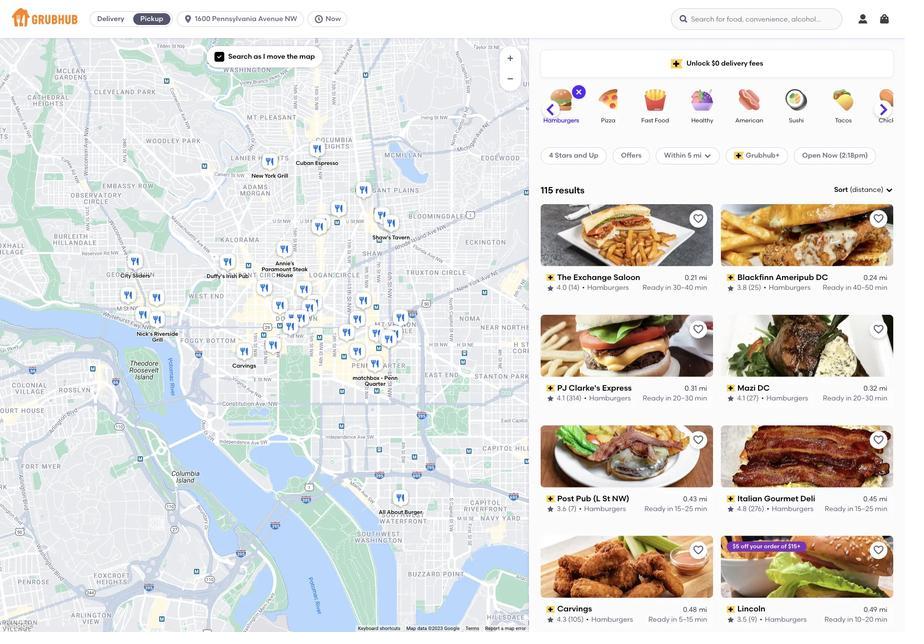 Task type: describe. For each thing, give the bounding box(es) containing it.
fast food
[[642, 117, 670, 124]]

svg image inside 'now' button
[[314, 14, 324, 24]]

duffy's
[[207, 273, 225, 280]]

hamburgers for blackfinn
[[769, 284, 811, 292]]

terms
[[466, 626, 480, 632]]

ready in 5–15 min
[[649, 616, 708, 624]]

taffers tavern dc image
[[348, 342, 368, 363]]

milk & honey at the delegate image
[[354, 291, 373, 312]]

2 vertical spatial svg image
[[704, 152, 712, 160]]

the
[[287, 52, 298, 61]]

ready in 30–40 min
[[643, 284, 708, 292]]

off
[[741, 544, 749, 551]]

Search for food, convenience, alcohol... search field
[[671, 8, 843, 30]]

save this restaurant button for blackfinn ameripub dc
[[870, 210, 888, 228]]

ted's bulletin - 14th st image
[[310, 217, 329, 238]]

0 vertical spatial dc
[[817, 273, 829, 282]]

mi for ameripub
[[880, 274, 888, 282]]

in for pub
[[668, 505, 674, 514]]

cuban espresso image
[[308, 139, 327, 161]]

$15+
[[789, 544, 801, 551]]

mi right 5
[[694, 152, 702, 160]]

ready for exchange
[[643, 284, 664, 292]]

fishscale image
[[372, 206, 392, 227]]

now inside button
[[326, 15, 341, 23]]

mazi dc
[[738, 384, 770, 393]]

4.1 (27)
[[738, 395, 759, 403]]

pickup
[[140, 15, 164, 23]]

in for exchange
[[666, 284, 672, 292]]

• hamburgers right (9)
[[760, 616, 807, 624]]

nick's riverside grill
[[137, 331, 178, 343]]

save this restaurant image for the exchange saloon
[[693, 213, 705, 225]]

within 5 mi
[[665, 152, 702, 160]]

yardbird southern table & bar image
[[348, 310, 368, 331]]

blackfinn ameripub dc
[[738, 273, 829, 282]]

pj clarke's express logo image
[[541, 315, 714, 377]]

order
[[765, 544, 780, 551]]

hamburgers right (9)
[[766, 616, 807, 624]]

unlock
[[687, 59, 710, 68]]

healthy
[[692, 117, 714, 124]]

min for gourmet
[[876, 505, 888, 514]]

pj clarke's express image
[[283, 309, 303, 330]]

results
[[556, 185, 585, 196]]

ready for ameripub
[[823, 284, 845, 292]]

in for dc
[[846, 395, 852, 403]]

subscription pass image for blackfinn ameripub dc
[[727, 275, 736, 281]]

• for ameripub
[[764, 284, 767, 292]]

matchbox - penn quarter image
[[366, 354, 385, 376]]

deli
[[801, 494, 816, 504]]

shaw's tavern
[[373, 235, 410, 241]]

mr. smith's of georgetown image
[[133, 305, 153, 327]]

hamburgers for the
[[588, 284, 629, 292]]

ameripub
[[776, 273, 815, 282]]

0.24
[[864, 274, 878, 282]]

4.0 (14)
[[557, 284, 580, 292]]

offers
[[622, 152, 642, 160]]

mi for exchange
[[699, 274, 708, 282]]

all about burger image
[[391, 488, 411, 510]]

nick's
[[137, 331, 153, 337]]

terms link
[[466, 626, 480, 632]]

cuban espresso
[[296, 160, 339, 167]]

sort ( distance )
[[835, 186, 884, 194]]

min for exchange
[[695, 284, 708, 292]]

mazi dc image
[[292, 309, 311, 330]]

tavern
[[392, 235, 410, 241]]

report
[[486, 626, 500, 632]]

main navigation navigation
[[0, 0, 906, 38]]

save this restaurant button for post pub (l st nw)
[[690, 432, 708, 449]]

save this restaurant image for blackfinn ameripub dc
[[873, 213, 885, 225]]

grubhub plus flag logo image for grubhub+
[[734, 152, 744, 160]]

subscription pass image for italian gourmet deli
[[727, 496, 736, 503]]

4.0
[[557, 284, 567, 292]]

carvings inside map region
[[232, 363, 256, 369]]

mi for clarke's
[[699, 385, 708, 393]]

min down 0.49 mi at bottom
[[876, 616, 888, 624]]

american image
[[733, 89, 767, 111]]

20–30 for mazi dc
[[854, 395, 874, 403]]

search
[[228, 52, 252, 61]]

min for dc
[[876, 395, 888, 403]]

save this restaurant button for carvings
[[690, 542, 708, 560]]

3.6
[[557, 505, 567, 514]]

save this restaurant button for pj clarke's express
[[690, 321, 708, 339]]

map region
[[0, 36, 548, 633]]

1 vertical spatial carvings
[[558, 605, 593, 614]]

good stuff eatery image
[[119, 285, 138, 307]]

minus icon image
[[506, 74, 516, 84]]

star icon image left 4.3
[[547, 617, 555, 625]]

italian gourmet deli image
[[271, 296, 290, 317]]

hamburgers down hamburgers image
[[544, 117, 580, 124]]

pennsylvania
[[212, 15, 257, 23]]

(
[[851, 186, 853, 194]]

sort
[[835, 186, 849, 194]]

min for pub
[[695, 505, 708, 514]]

none field containing sort
[[835, 185, 894, 195]]

all about burger image
[[385, 324, 405, 346]]

star icon image left 3.5
[[727, 617, 735, 625]]

fees
[[750, 59, 764, 68]]

ben's chili bowl image
[[329, 199, 349, 220]]

city sliders image
[[125, 252, 145, 273]]

grubhub plus flag logo image for unlock $0 delivery fees
[[671, 59, 683, 68]]

)
[[882, 186, 884, 194]]

mazi dc logo image
[[721, 315, 894, 377]]

0.45 mi
[[864, 495, 888, 504]]

• hamburgers for gourmet
[[767, 505, 814, 514]]

0.45
[[864, 495, 878, 504]]

• hamburgers for exchange
[[582, 284, 629, 292]]

delivery
[[722, 59, 748, 68]]

ready for clarke's
[[643, 395, 664, 403]]

save this restaurant image for mazi dc
[[873, 324, 885, 336]]

star icon image for post
[[547, 506, 555, 514]]

steak
[[293, 266, 308, 273]]

hamburgers image
[[545, 89, 579, 111]]

• hamburgers for dc
[[762, 395, 809, 403]]

15–25 for post pub (l st nw)
[[675, 505, 694, 514]]

tacos image
[[827, 89, 861, 111]]

save this restaurant image for carvings
[[693, 545, 705, 557]]

busboys and poets - 450 k image
[[391, 308, 411, 330]]

hamburgers for post
[[585, 505, 626, 514]]

(l
[[594, 494, 601, 504]]

map
[[407, 626, 416, 632]]

carvings logo image
[[541, 536, 714, 599]]

burger
[[405, 509, 423, 516]]

1600
[[195, 15, 211, 23]]

115
[[541, 185, 554, 196]]

save this restaurant button for the exchange saloon
[[690, 210, 708, 228]]

a
[[501, 626, 504, 632]]

the exchange saloon
[[558, 273, 641, 282]]

0.48 mi
[[684, 606, 708, 614]]

espresso
[[315, 160, 339, 167]]

annie's paramount steak house image
[[275, 239, 295, 261]]

ready in 20–30 min for pj clarke's express
[[643, 395, 708, 403]]

mi right the 0.49
[[880, 606, 888, 614]]

0.24 mi
[[864, 274, 888, 282]]

0.49 mi
[[864, 606, 888, 614]]

keyboard shortcuts button
[[358, 626, 401, 633]]

st
[[603, 494, 611, 504]]

map data ©2023 google
[[407, 626, 460, 632]]

4.8 (276)
[[738, 505, 765, 514]]

italian gourmet deli
[[738, 494, 816, 504]]

1 horizontal spatial pub
[[576, 494, 592, 504]]

pj clarke's express
[[558, 384, 632, 393]]

svg image inside 1600 pennsylvania avenue nw button
[[183, 14, 193, 24]]

italian
[[738, 494, 763, 504]]

• right (9)
[[760, 616, 763, 624]]

shortcuts
[[380, 626, 401, 632]]

in for ameripub
[[846, 284, 852, 292]]

(14)
[[569, 284, 580, 292]]

subscription pass image for pj clarke's express
[[547, 385, 556, 392]]

• for gourmet
[[767, 505, 770, 514]]

unlock $0 delivery fees
[[687, 59, 764, 68]]

0.43 mi
[[684, 495, 708, 504]]

• for clarke's
[[584, 395, 587, 403]]

sushi image
[[780, 89, 814, 111]]

grill for york
[[278, 173, 288, 179]]

carvings image
[[235, 342, 254, 363]]

open
[[803, 152, 821, 160]]

google image
[[2, 620, 35, 633]]

• for pub
[[579, 505, 582, 514]]

city
[[120, 273, 131, 279]]

post pub (l st nw) logo image
[[541, 426, 714, 488]]

$5
[[733, 544, 740, 551]]

as
[[254, 52, 262, 61]]

(9)
[[749, 616, 758, 624]]

york
[[265, 173, 276, 179]]

your
[[751, 544, 763, 551]]

grubhub+
[[746, 152, 780, 160]]

• for dc
[[762, 395, 765, 403]]

0.31 mi
[[685, 385, 708, 393]]

4
[[549, 152, 554, 160]]

plus icon image
[[506, 53, 516, 63]]

subscription pass image for the exchange saloon
[[547, 275, 556, 281]]

hamburgers right (105)
[[592, 616, 634, 624]]

capitol city brewing company image
[[337, 323, 357, 344]]



Task type: locate. For each thing, give the bounding box(es) containing it.
the exchange saloon logo image
[[541, 204, 714, 267]]

new york grill image
[[260, 152, 280, 173]]

svg image inside main navigation navigation
[[879, 13, 891, 25]]

grill inside nick's riverside grill
[[152, 337, 163, 343]]

american
[[736, 117, 764, 124]]

hamburgers down 'the exchange saloon'
[[588, 284, 629, 292]]

distance
[[853, 186, 882, 194]]

(314)
[[567, 395, 582, 403]]

subscription pass image left italian
[[727, 496, 736, 503]]

• for exchange
[[582, 284, 585, 292]]

save this restaurant image
[[693, 213, 705, 225], [873, 213, 885, 225], [873, 324, 885, 336], [693, 435, 705, 446], [873, 435, 885, 446], [693, 545, 705, 557], [873, 545, 885, 557]]

0 horizontal spatial svg image
[[575, 88, 583, 96]]

hamburgers down gourmet
[[772, 505, 814, 514]]

15–25
[[675, 505, 694, 514], [856, 505, 874, 514]]

min for ameripub
[[876, 284, 888, 292]]

pizza image
[[592, 89, 626, 111]]

star icon image for blackfinn
[[727, 285, 735, 292]]

0 vertical spatial grill
[[278, 173, 288, 179]]

in for gourmet
[[848, 505, 854, 514]]

min down 0.43 mi
[[695, 505, 708, 514]]

40–50
[[854, 284, 874, 292]]

• hamburgers for ameripub
[[764, 284, 811, 292]]

i
[[263, 52, 265, 61]]

1 horizontal spatial grill
[[278, 173, 288, 179]]

grill
[[278, 173, 288, 179], [152, 337, 163, 343]]

3.8 (25)
[[738, 284, 762, 292]]

1 horizontal spatial ready in 15–25 min
[[825, 505, 888, 514]]

duffy's irish pub image
[[218, 252, 238, 274]]

0 horizontal spatial pub
[[239, 273, 249, 280]]

chicken
[[879, 117, 903, 124]]

-
[[381, 375, 383, 382]]

subscription pass image left blackfinn
[[727, 275, 736, 281]]

• right (14)
[[582, 284, 585, 292]]

0 horizontal spatial 4.1
[[557, 395, 565, 403]]

0.32
[[864, 385, 878, 393]]

ready in 20–30 min for mazi dc
[[824, 395, 888, 403]]

• hamburgers for pub
[[579, 505, 626, 514]]

20–30 down 0.32
[[854, 395, 874, 403]]

20–30 down 0.31
[[674, 395, 694, 403]]

of
[[782, 544, 787, 551]]

5–15
[[679, 616, 694, 624]]

paramount
[[262, 266, 292, 273]]

save this restaurant image
[[693, 324, 705, 336]]

• hamburgers down the blackfinn ameripub dc
[[764, 284, 811, 292]]

0 vertical spatial carvings
[[232, 363, 256, 369]]

mi for pub
[[699, 495, 708, 504]]

• down clarke's on the bottom right of the page
[[584, 395, 587, 403]]

pub right irish
[[239, 273, 249, 280]]

115 results
[[541, 185, 585, 196]]

min down 0.48 mi
[[695, 616, 708, 624]]

0 vertical spatial grubhub plus flag logo image
[[671, 59, 683, 68]]

chicken image
[[874, 89, 906, 111]]

shaw's
[[373, 235, 391, 241]]

min down 0.31 mi
[[695, 395, 708, 403]]

1 vertical spatial svg image
[[575, 88, 583, 96]]

hamburgers down express
[[590, 395, 631, 403]]

mi right 0.48
[[699, 606, 708, 614]]

city sliders
[[120, 273, 150, 279]]

0 horizontal spatial ready in 20–30 min
[[643, 395, 708, 403]]

map right the
[[300, 52, 315, 61]]

subscription pass image
[[547, 496, 556, 503], [547, 607, 556, 614], [727, 607, 736, 614]]

google
[[445, 626, 460, 632]]

2 20–30 from the left
[[854, 395, 874, 403]]

0 horizontal spatial dc
[[758, 384, 770, 393]]

map
[[300, 52, 315, 61], [505, 626, 515, 632]]

©2023
[[428, 626, 443, 632]]

• hamburgers down st
[[579, 505, 626, 514]]

ready in 15–25 min for italian gourmet deli
[[825, 505, 888, 514]]

(2:18pm)
[[840, 152, 869, 160]]

shaw's tavern image
[[382, 213, 401, 235]]

20–30 for pj clarke's express
[[674, 395, 694, 403]]

1 horizontal spatial dc
[[817, 273, 829, 282]]

grubhub plus flag logo image left unlock
[[671, 59, 683, 68]]

0 horizontal spatial grill
[[152, 337, 163, 343]]

0.32 mi
[[864, 385, 888, 393]]

cornerstone cafe image
[[295, 280, 314, 301]]

4.1 (314)
[[557, 395, 582, 403]]

0 vertical spatial now
[[326, 15, 341, 23]]

pj
[[558, 384, 567, 393]]

mi right 0.43
[[699, 495, 708, 504]]

post pub (l st nw)
[[558, 494, 630, 504]]

subscription pass image left the
[[547, 275, 556, 281]]

the exchange saloon image
[[264, 335, 283, 357]]

star icon image left 3.8 on the top right of the page
[[727, 285, 735, 292]]

20–30
[[674, 395, 694, 403], [854, 395, 874, 403]]

hamburgers for italian
[[772, 505, 814, 514]]

ready in 15–25 min for post pub (l st nw)
[[645, 505, 708, 514]]

delivery button
[[90, 11, 131, 27]]

star icon image left "4.8"
[[727, 506, 735, 514]]

fast food image
[[639, 89, 673, 111]]

• hamburgers right (27)
[[762, 395, 809, 403]]

healthy image
[[686, 89, 720, 111]]

hamburgers down st
[[585, 505, 626, 514]]

matchbox
[[353, 375, 380, 382]]

star icon image left the "4.0"
[[547, 285, 555, 292]]

star icon image for mazi
[[727, 395, 735, 403]]

subscription pass image left pj
[[547, 385, 556, 392]]

in for clarke's
[[666, 395, 672, 403]]

4.1 for mazi dc
[[738, 395, 746, 403]]

1 vertical spatial now
[[823, 152, 838, 160]]

lincoln
[[738, 605, 766, 614]]

pub inside map region
[[239, 273, 249, 280]]

plnt burger image
[[354, 180, 374, 202]]

save this restaurant button for italian gourmet deli
[[870, 432, 888, 449]]

4.8
[[738, 505, 747, 514]]

post pub (l st nw) image
[[300, 298, 320, 320]]

map right a
[[505, 626, 515, 632]]

star icon image left "4.1 (314)"
[[547, 395, 555, 403]]

(25)
[[749, 284, 762, 292]]

sliders
[[133, 273, 150, 279]]

1 vertical spatial grubhub plus flag logo image
[[734, 152, 744, 160]]

2 horizontal spatial svg image
[[879, 13, 891, 25]]

now
[[326, 15, 341, 23], [823, 152, 838, 160]]

dc
[[817, 273, 829, 282], [758, 384, 770, 393]]

1 vertical spatial map
[[505, 626, 515, 632]]

min for clarke's
[[695, 395, 708, 403]]

15–25 for italian gourmet deli
[[856, 505, 874, 514]]

svg image
[[858, 13, 869, 25], [183, 14, 193, 24], [314, 14, 324, 24], [679, 14, 689, 24], [217, 54, 223, 60], [886, 186, 894, 194]]

(27)
[[747, 395, 759, 403]]

None field
[[835, 185, 894, 195]]

star icon image left 4.1 (27)
[[727, 395, 735, 403]]

1 horizontal spatial svg image
[[704, 152, 712, 160]]

italian gourmet deli logo image
[[721, 426, 894, 488]]

15–25 down 0.43
[[675, 505, 694, 514]]

now right open
[[823, 152, 838, 160]]

annie's
[[276, 260, 294, 267]]

$5 off your order of $15+
[[733, 544, 801, 551]]

about
[[387, 509, 404, 516]]

2 15–25 from the left
[[856, 505, 874, 514]]

0.31
[[685, 385, 698, 393]]

ready for dc
[[824, 395, 845, 403]]

(105)
[[569, 616, 584, 624]]

4.1 for pj clarke's express
[[557, 395, 565, 403]]

0.21
[[685, 274, 698, 282]]

1 15–25 from the left
[[675, 505, 694, 514]]

svg image
[[879, 13, 891, 25], [575, 88, 583, 96], [704, 152, 712, 160]]

subscription pass image left mazi
[[727, 385, 736, 392]]

• right (25)
[[764, 284, 767, 292]]

0.43
[[684, 495, 698, 504]]

2 4.1 from the left
[[738, 395, 746, 403]]

ready in 20–30 min down 0.31
[[643, 395, 708, 403]]

ready for gourmet
[[825, 505, 847, 514]]

• right (276)
[[767, 505, 770, 514]]

hamburgers down ameripub
[[769, 284, 811, 292]]

grill down the nick's riverside grill icon
[[152, 337, 163, 343]]

error
[[516, 626, 526, 632]]

mazi
[[738, 384, 756, 393]]

open now (2:18pm)
[[803, 152, 869, 160]]

star icon image for italian
[[727, 506, 735, 514]]

• hamburgers right (105)
[[587, 616, 634, 624]]

1 4.1 from the left
[[557, 395, 565, 403]]

carvings
[[232, 363, 256, 369], [558, 605, 593, 614]]

move
[[267, 52, 285, 61]]

grubhub plus flag logo image left grubhub+
[[734, 152, 744, 160]]

saloon
[[614, 273, 641, 282]]

all about burger
[[379, 509, 423, 516]]

nick's riverside grill image
[[148, 310, 167, 332]]

ready in 15–25 min down 0.43
[[645, 505, 708, 514]]

0 vertical spatial svg image
[[879, 13, 891, 25]]

4.1 left (27)
[[738, 395, 746, 403]]

1 horizontal spatial carvings
[[558, 605, 593, 614]]

the
[[558, 273, 572, 282]]

within
[[665, 152, 686, 160]]

post
[[558, 494, 575, 504]]

express
[[603, 384, 632, 393]]

1 horizontal spatial ready in 20–30 min
[[824, 395, 888, 403]]

min down 0.21 mi
[[695, 284, 708, 292]]

delivery
[[97, 15, 124, 23]]

mi right 0.31
[[699, 385, 708, 393]]

mi right 0.32
[[880, 385, 888, 393]]

0 vertical spatial pub
[[239, 273, 249, 280]]

star icon image left 3.6
[[547, 506, 555, 514]]

lincoln image
[[305, 293, 324, 315]]

4.3
[[557, 616, 567, 624]]

4.1 down pj
[[557, 395, 565, 403]]

blackfinn
[[738, 273, 774, 282]]

0 horizontal spatial grubhub plus flag logo image
[[671, 59, 683, 68]]

sushi
[[790, 117, 804, 124]]

• hamburgers down express
[[584, 395, 631, 403]]

• right (7)
[[579, 505, 582, 514]]

dc up (27)
[[758, 384, 770, 393]]

lincoln logo image
[[721, 536, 894, 599]]

mi right "0.24"
[[880, 274, 888, 282]]

manny & olga's pizza image
[[313, 212, 333, 234]]

save this restaurant image for post pub (l st nw)
[[693, 435, 705, 446]]

1 vertical spatial pub
[[576, 494, 592, 504]]

0 horizontal spatial map
[[300, 52, 315, 61]]

30–40
[[673, 284, 694, 292]]

0 horizontal spatial 15–25
[[675, 505, 694, 514]]

dc right ameripub
[[817, 273, 829, 282]]

1 vertical spatial dc
[[758, 384, 770, 393]]

house
[[277, 272, 293, 279]]

thunder burger & bar image
[[147, 288, 167, 310]]

new york grill
[[252, 173, 288, 179]]

0 horizontal spatial ready in 15–25 min
[[645, 505, 708, 514]]

3.8
[[738, 284, 747, 292]]

1 horizontal spatial 15–25
[[856, 505, 874, 514]]

1 horizontal spatial now
[[823, 152, 838, 160]]

hamburgers for pj
[[590, 395, 631, 403]]

hamburgers right (27)
[[767, 395, 809, 403]]

annie's paramount steak house
[[262, 260, 308, 279]]

grubhub plus flag logo image
[[671, 59, 683, 68], [734, 152, 744, 160]]

2 ready in 20–30 min from the left
[[824, 395, 888, 403]]

min down 0.45 mi
[[876, 505, 888, 514]]

mi right 0.21
[[699, 274, 708, 282]]

smashburger image
[[367, 324, 387, 345]]

1 horizontal spatial 20–30
[[854, 395, 874, 403]]

star icon image for pj
[[547, 395, 555, 403]]

ready in 20–30 min down 0.32
[[824, 395, 888, 403]]

mi right the 0.45 at the bottom right of page
[[880, 495, 888, 504]]

• right (27)
[[762, 395, 765, 403]]

fast
[[642, 117, 654, 124]]

blackfinn ameripub dc image
[[281, 317, 300, 338]]

1 horizontal spatial map
[[505, 626, 515, 632]]

nw)
[[613, 494, 630, 504]]

1 20–30 from the left
[[674, 395, 694, 403]]

min down 0.24 mi
[[876, 284, 888, 292]]

•
[[582, 284, 585, 292], [764, 284, 767, 292], [584, 395, 587, 403], [762, 395, 765, 403], [579, 505, 582, 514], [767, 505, 770, 514], [587, 616, 589, 624], [760, 616, 763, 624]]

mi for gourmet
[[880, 495, 888, 504]]

1 ready in 15–25 min from the left
[[645, 505, 708, 514]]

blackfinn ameripub dc logo image
[[721, 204, 894, 267]]

• hamburgers down 'the exchange saloon'
[[582, 284, 629, 292]]

• hamburgers down gourmet
[[767, 505, 814, 514]]

save this restaurant image for italian gourmet deli
[[873, 435, 885, 446]]

subscription pass image for post pub (l st nw)
[[547, 496, 556, 503]]

svg image inside field
[[886, 186, 894, 194]]

mi for dc
[[880, 385, 888, 393]]

4.3 (105)
[[557, 616, 584, 624]]

0.49
[[864, 606, 878, 614]]

min
[[695, 284, 708, 292], [876, 284, 888, 292], [695, 395, 708, 403], [876, 395, 888, 403], [695, 505, 708, 514], [876, 505, 888, 514], [695, 616, 708, 624], [876, 616, 888, 624]]

shake shack image
[[255, 278, 274, 300]]

star icon image for the
[[547, 285, 555, 292]]

tacos
[[836, 117, 852, 124]]

ready in 15–25 min down the 0.45 at the bottom right of page
[[825, 505, 888, 514]]

grill for riverside
[[152, 337, 163, 343]]

now right nw
[[326, 15, 341, 23]]

grill right 'york'
[[278, 173, 288, 179]]

1 horizontal spatial grubhub plus flag logo image
[[734, 152, 744, 160]]

0 horizontal spatial 20–30
[[674, 395, 694, 403]]

subscription pass image
[[547, 275, 556, 281], [727, 275, 736, 281], [547, 385, 556, 392], [727, 385, 736, 392], [727, 496, 736, 503]]

2 ready in 15–25 min from the left
[[825, 505, 888, 514]]

hamburgers for mazi
[[767, 395, 809, 403]]

bonkers chinese burger image
[[379, 330, 399, 351]]

star icon image
[[547, 285, 555, 292], [727, 285, 735, 292], [547, 395, 555, 403], [727, 395, 735, 403], [547, 506, 555, 514], [727, 506, 735, 514], [547, 617, 555, 625], [727, 617, 735, 625]]

0 horizontal spatial now
[[326, 15, 341, 23]]

0 vertical spatial map
[[300, 52, 315, 61]]

subscription pass image for mazi dc
[[727, 385, 736, 392]]

ready for pub
[[645, 505, 666, 514]]

0 horizontal spatial carvings
[[232, 363, 256, 369]]

keyboard
[[358, 626, 379, 632]]

1 vertical spatial grill
[[152, 337, 163, 343]]

15–25 down the 0.45 at the bottom right of page
[[856, 505, 874, 514]]

save this restaurant button for mazi dc
[[870, 321, 888, 339]]

duffy's irish pub
[[207, 273, 249, 280]]

0.21 mi
[[685, 274, 708, 282]]

• hamburgers for clarke's
[[584, 395, 631, 403]]

wok & roll (chinatown) image
[[377, 328, 397, 350]]

pub left the (l
[[576, 494, 592, 504]]

subscription pass image for lincoln
[[727, 607, 736, 614]]

food
[[655, 117, 670, 124]]

1 horizontal spatial 4.1
[[738, 395, 746, 403]]

min down 0.32 mi
[[876, 395, 888, 403]]

subscription pass image for carvings
[[547, 607, 556, 614]]

3.6 (7)
[[557, 505, 577, 514]]

• right (105)
[[587, 616, 589, 624]]

1 ready in 20–30 min from the left
[[643, 395, 708, 403]]



Task type: vqa. For each thing, say whether or not it's contained in the screenshot.


